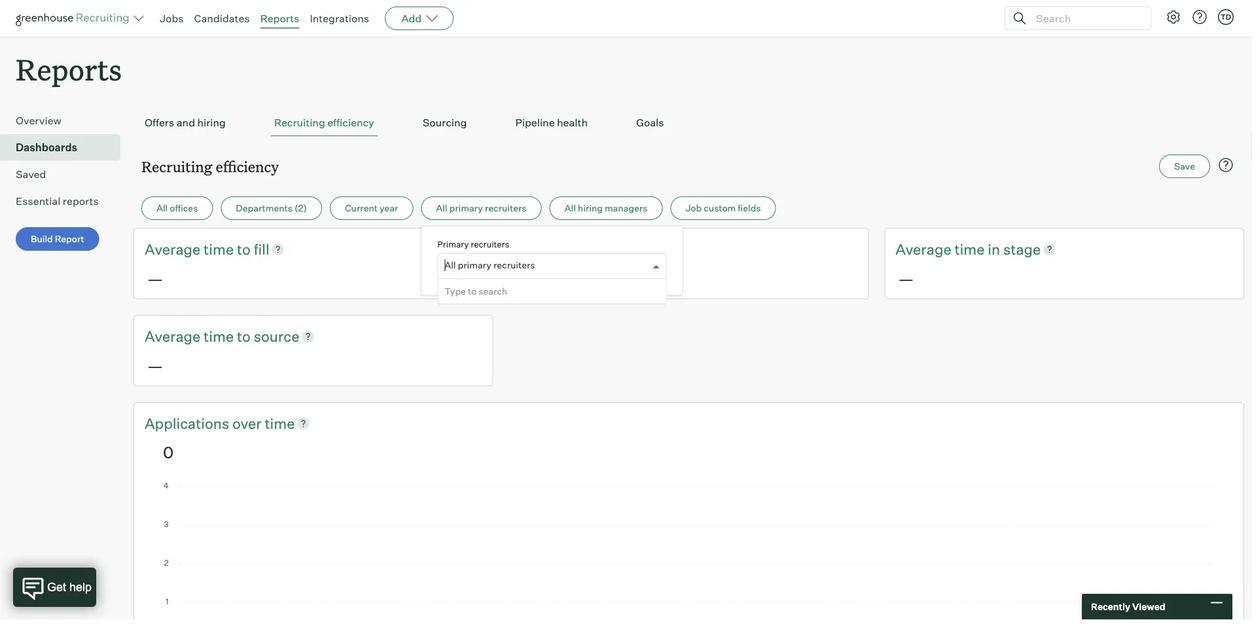 Task type: describe. For each thing, give the bounding box(es) containing it.
efficiency inside button
[[328, 116, 374, 129]]

— for stage
[[899, 269, 914, 288]]

0 vertical spatial reports
[[260, 12, 300, 25]]

build report
[[31, 233, 84, 245]]

1 vertical spatial hiring
[[578, 202, 603, 214]]

to for hire
[[613, 240, 626, 258]]

all hiring managers button
[[550, 197, 663, 220]]

time for source
[[204, 327, 234, 345]]

average for source
[[145, 327, 201, 345]]

0
[[163, 443, 174, 462]]

tab list containing offers and hiring
[[141, 109, 1237, 136]]

average for hire
[[520, 240, 576, 258]]

report
[[55, 233, 84, 245]]

all offices button
[[141, 197, 213, 220]]

search
[[479, 286, 508, 297]]

xychart image
[[163, 483, 1215, 620]]

all primary recruiters inside button
[[436, 202, 527, 214]]

all primary recruiters button
[[421, 197, 542, 220]]

managers
[[605, 202, 648, 214]]

essential reports link
[[16, 193, 115, 209]]

saved link
[[16, 166, 115, 182]]

faq image
[[1219, 157, 1234, 173]]

average link for fill
[[145, 239, 204, 259]]

primary inside button
[[450, 202, 483, 214]]

save button
[[1160, 155, 1211, 178]]

1 vertical spatial all primary recruiters
[[445, 259, 535, 271]]

to for source
[[237, 327, 251, 345]]

source link
[[254, 326, 300, 346]]

in
[[988, 240, 1001, 258]]

all hiring managers
[[565, 202, 648, 214]]

0 horizontal spatial reports
[[16, 50, 122, 88]]

average link for stage
[[896, 239, 955, 259]]

average for stage
[[896, 240, 952, 258]]

candidates link
[[194, 12, 250, 25]]

current year
[[345, 202, 398, 214]]

all for all primary recruiters button
[[436, 202, 448, 214]]

save
[[1175, 161, 1196, 172]]

fields
[[738, 202, 761, 214]]

applications link
[[145, 413, 233, 433]]

offers
[[145, 116, 174, 129]]

all offices
[[157, 202, 198, 214]]

time right over
[[265, 414, 295, 432]]

average time to for source
[[145, 327, 254, 345]]

time for hire
[[579, 240, 610, 258]]

pipeline health button
[[512, 109, 591, 136]]

pipeline health
[[516, 116, 588, 129]]

all for all offices button
[[157, 202, 168, 214]]

recruiters inside all primary recruiters button
[[485, 202, 527, 214]]

offers and hiring button
[[141, 109, 229, 136]]

overview link
[[16, 113, 115, 128]]

sourcing button
[[420, 109, 470, 136]]

recruiting efficiency inside button
[[274, 116, 374, 129]]

Search text field
[[1033, 9, 1139, 28]]

primary recruiters
[[438, 239, 510, 249]]

departments
[[236, 202, 293, 214]]

integrations link
[[310, 12, 369, 25]]

— for source
[[147, 356, 163, 375]]

applications
[[145, 414, 229, 432]]

td button
[[1216, 7, 1237, 28]]

year
[[380, 202, 398, 214]]

custom
[[704, 202, 736, 214]]

dashboards link
[[16, 140, 115, 155]]

time link for stage
[[955, 239, 988, 259]]

add
[[402, 12, 422, 25]]

reports
[[63, 195, 99, 208]]

health
[[557, 116, 588, 129]]

type
[[445, 286, 466, 297]]

1 vertical spatial recruiters
[[471, 239, 510, 249]]

recruiting efficiency button
[[271, 109, 378, 136]]



Task type: vqa. For each thing, say whether or not it's contained in the screenshot.
THE TO corresponding to fill
yes



Task type: locate. For each thing, give the bounding box(es) containing it.
to link
[[237, 239, 254, 259], [613, 239, 630, 259], [237, 326, 254, 346]]

(2)
[[295, 202, 307, 214]]

departments (2) button
[[221, 197, 322, 220]]

time link for hire
[[579, 239, 613, 259]]

and
[[177, 116, 195, 129]]

2 vertical spatial recruiters
[[494, 259, 535, 271]]

over
[[233, 414, 262, 432]]

time link left fill link
[[204, 239, 237, 259]]

time link right over
[[265, 413, 295, 433]]

recently viewed
[[1092, 601, 1166, 613]]

overview
[[16, 114, 61, 127]]

0 vertical spatial recruiting efficiency
[[274, 116, 374, 129]]

add button
[[385, 7, 454, 30]]

average
[[145, 240, 201, 258], [520, 240, 576, 258], [896, 240, 952, 258], [145, 327, 201, 345]]

0 vertical spatial efficiency
[[328, 116, 374, 129]]

all
[[157, 202, 168, 214], [436, 202, 448, 214], [565, 202, 576, 214], [445, 259, 456, 271]]

0 vertical spatial primary
[[450, 202, 483, 214]]

1 horizontal spatial reports
[[260, 12, 300, 25]]

sourcing
[[423, 116, 467, 129]]

time link left source link
[[204, 326, 237, 346]]

recruiters up search
[[494, 259, 535, 271]]

fill link
[[254, 239, 270, 259]]

average link for source
[[145, 326, 204, 346]]

job
[[686, 202, 702, 214]]

td button
[[1219, 9, 1234, 25]]

integrations
[[310, 12, 369, 25]]

hiring
[[197, 116, 226, 129], [578, 202, 603, 214]]

dashboards
[[16, 141, 77, 154]]

average time to
[[145, 240, 254, 258], [520, 240, 630, 258], [145, 327, 254, 345]]

1 horizontal spatial efficiency
[[328, 116, 374, 129]]

applications over
[[145, 414, 265, 432]]

time link for source
[[204, 326, 237, 346]]

time down all hiring managers button
[[579, 240, 610, 258]]

primary
[[438, 239, 469, 249]]

hire
[[630, 240, 655, 258]]

time link left the 'stage' link
[[955, 239, 988, 259]]

candidates
[[194, 12, 250, 25]]

jobs
[[160, 12, 184, 25]]

viewed
[[1133, 601, 1166, 613]]

1 vertical spatial recruiting
[[141, 157, 212, 176]]

to for fill
[[237, 240, 251, 258]]

1 vertical spatial reports
[[16, 50, 122, 88]]

recruiting inside button
[[274, 116, 325, 129]]

all primary recruiters
[[436, 202, 527, 214], [445, 259, 535, 271]]

tab list
[[141, 109, 1237, 136]]

all left "managers"
[[565, 202, 576, 214]]

in link
[[988, 239, 1004, 259]]

to right type
[[468, 286, 477, 297]]

None field
[[445, 254, 448, 279]]

average link for hire
[[520, 239, 579, 259]]

saved
[[16, 168, 46, 181]]

average for fill
[[145, 240, 201, 258]]

all left offices at the left top of page
[[157, 202, 168, 214]]

pipeline
[[516, 116, 555, 129]]

time
[[204, 240, 234, 258], [579, 240, 610, 258], [955, 240, 985, 258], [204, 327, 234, 345], [265, 414, 295, 432]]

1 horizontal spatial recruiting
[[274, 116, 325, 129]]

reports
[[260, 12, 300, 25], [16, 50, 122, 88]]

greenhouse recruiting image
[[16, 10, 134, 26]]

to link for source
[[237, 326, 254, 346]]

primary
[[450, 202, 483, 214], [458, 259, 492, 271]]

essential
[[16, 195, 60, 208]]

job custom fields button
[[671, 197, 776, 220]]

0 vertical spatial recruiters
[[485, 202, 527, 214]]

all for all hiring managers button
[[565, 202, 576, 214]]

0 horizontal spatial recruiting
[[141, 157, 212, 176]]

td
[[1221, 12, 1232, 21]]

0 horizontal spatial hiring
[[197, 116, 226, 129]]

hiring right and
[[197, 116, 226, 129]]

to
[[237, 240, 251, 258], [613, 240, 626, 258], [468, 286, 477, 297], [237, 327, 251, 345]]

0 vertical spatial all primary recruiters
[[436, 202, 527, 214]]

recently
[[1092, 601, 1131, 613]]

time link for fill
[[204, 239, 237, 259]]

goals
[[637, 116, 664, 129]]

stage
[[1004, 240, 1041, 258]]

offers and hiring
[[145, 116, 226, 129]]

reports down "greenhouse recruiting" image
[[16, 50, 122, 88]]

average link
[[145, 239, 204, 259], [520, 239, 579, 259], [896, 239, 955, 259], [145, 326, 204, 346]]

build
[[31, 233, 53, 245]]

current year button
[[330, 197, 413, 220]]

time for stage
[[955, 240, 985, 258]]

all up primary
[[436, 202, 448, 214]]

0 vertical spatial recruiting
[[274, 116, 325, 129]]

1 vertical spatial primary
[[458, 259, 492, 271]]

to link for fill
[[237, 239, 254, 259]]

1 vertical spatial recruiting efficiency
[[141, 157, 279, 176]]

reports right candidates
[[260, 12, 300, 25]]

configure image
[[1166, 9, 1182, 25]]

time link down all hiring managers button
[[579, 239, 613, 259]]

0 horizontal spatial efficiency
[[216, 157, 279, 176]]

stage link
[[1004, 239, 1041, 259]]

average time to for hire
[[520, 240, 630, 258]]

average time to for fill
[[145, 240, 254, 258]]

to left fill at the top of the page
[[237, 240, 251, 258]]

—
[[147, 269, 163, 288], [523, 269, 539, 288], [899, 269, 914, 288], [147, 356, 163, 375]]

average time in
[[896, 240, 1004, 258]]

recruiters
[[485, 202, 527, 214], [471, 239, 510, 249], [494, 259, 535, 271]]

recruiters up "primary recruiters"
[[485, 202, 527, 214]]

time left fill at the top of the page
[[204, 240, 234, 258]]

hiring left "managers"
[[578, 202, 603, 214]]

hire link
[[630, 239, 655, 259]]

primary down "primary recruiters"
[[458, 259, 492, 271]]

over link
[[233, 413, 265, 433]]

recruiting
[[274, 116, 325, 129], [141, 157, 212, 176]]

build report button
[[16, 227, 99, 251]]

1 horizontal spatial hiring
[[578, 202, 603, 214]]

recruiters down all primary recruiters button
[[471, 239, 510, 249]]

job custom fields
[[686, 202, 761, 214]]

reports link
[[260, 12, 300, 25]]

time left source
[[204, 327, 234, 345]]

primary up "primary recruiters"
[[450, 202, 483, 214]]

departments (2)
[[236, 202, 307, 214]]

to link for hire
[[613, 239, 630, 259]]

offices
[[170, 202, 198, 214]]

recruiting efficiency
[[274, 116, 374, 129], [141, 157, 279, 176]]

— for fill
[[147, 269, 163, 288]]

efficiency
[[328, 116, 374, 129], [216, 157, 279, 176]]

to left hire
[[613, 240, 626, 258]]

time link
[[204, 239, 237, 259], [579, 239, 613, 259], [955, 239, 988, 259], [204, 326, 237, 346], [265, 413, 295, 433]]

0 vertical spatial hiring
[[197, 116, 226, 129]]

type to search
[[445, 286, 508, 297]]

essential reports
[[16, 195, 99, 208]]

all primary recruiters up search
[[445, 259, 535, 271]]

source
[[254, 327, 300, 345]]

time left in
[[955, 240, 985, 258]]

jobs link
[[160, 12, 184, 25]]

current
[[345, 202, 378, 214]]

1 vertical spatial efficiency
[[216, 157, 279, 176]]

to left source
[[237, 327, 251, 345]]

all primary recruiters up "primary recruiters"
[[436, 202, 527, 214]]

all down primary
[[445, 259, 456, 271]]

— for hire
[[523, 269, 539, 288]]

time for fill
[[204, 240, 234, 258]]

fill
[[254, 240, 270, 258]]

goals button
[[633, 109, 668, 136]]



